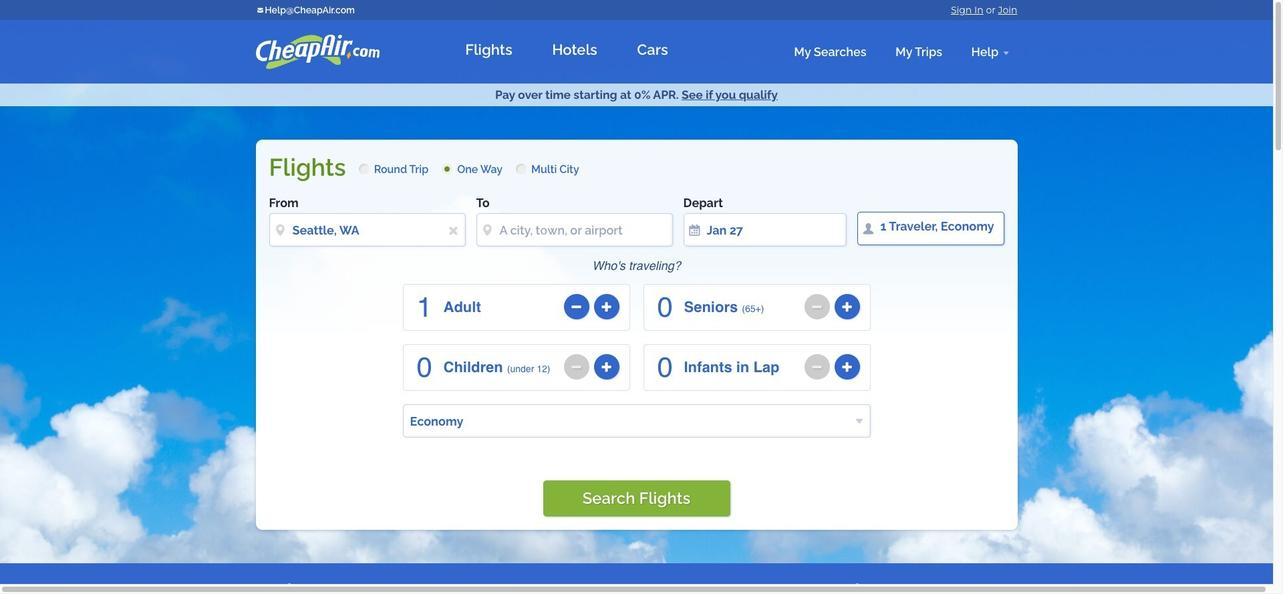 Task type: describe. For each thing, give the bounding box(es) containing it.
fly now pay later image
[[256, 584, 313, 594]]



Task type: locate. For each thing, give the bounding box(es) containing it.
up to $100 back image
[[637, 584, 692, 594]]

A cіty, tοwn, or airport text field
[[476, 213, 673, 247]]

see if you qualify - affirm financing (opens in modal) element
[[682, 88, 778, 102]]

cryptocurrency payments image
[[827, 584, 872, 594]]

None text field
[[403, 285, 568, 330], [644, 285, 809, 330], [403, 345, 568, 391], [644, 345, 809, 391], [403, 285, 568, 330], [644, 285, 809, 330], [403, 345, 568, 391], [644, 345, 809, 391]]

Select Date text field
[[684, 213, 847, 247]]

A cіty, tοwn, or airport text field
[[269, 213, 466, 247]]



Task type: vqa. For each thing, say whether or not it's contained in the screenshot.
the bottom 3 Link
no



